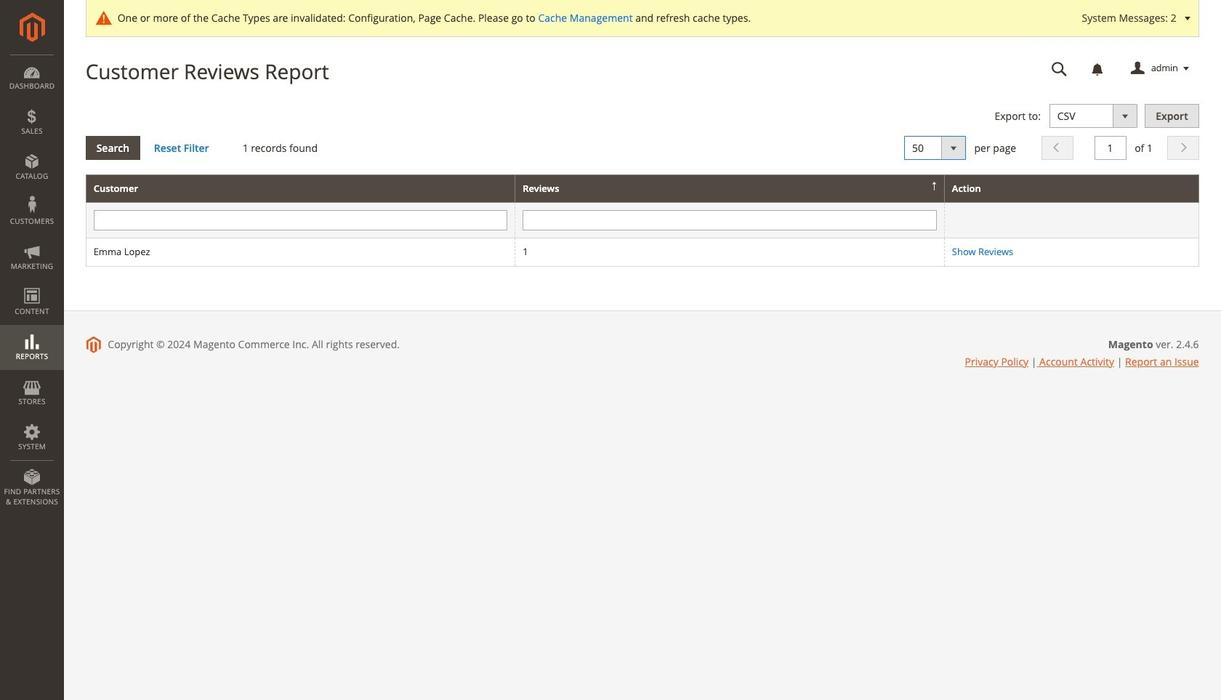 Task type: locate. For each thing, give the bounding box(es) containing it.
None text field
[[1095, 136, 1127, 160], [523, 210, 937, 231], [1095, 136, 1127, 160], [523, 210, 937, 231]]

None text field
[[1042, 56, 1078, 81], [94, 210, 508, 231], [1042, 56, 1078, 81], [94, 210, 508, 231]]

menu bar
[[0, 55, 64, 514]]



Task type: describe. For each thing, give the bounding box(es) containing it.
magento admin panel image
[[19, 12, 45, 42]]



